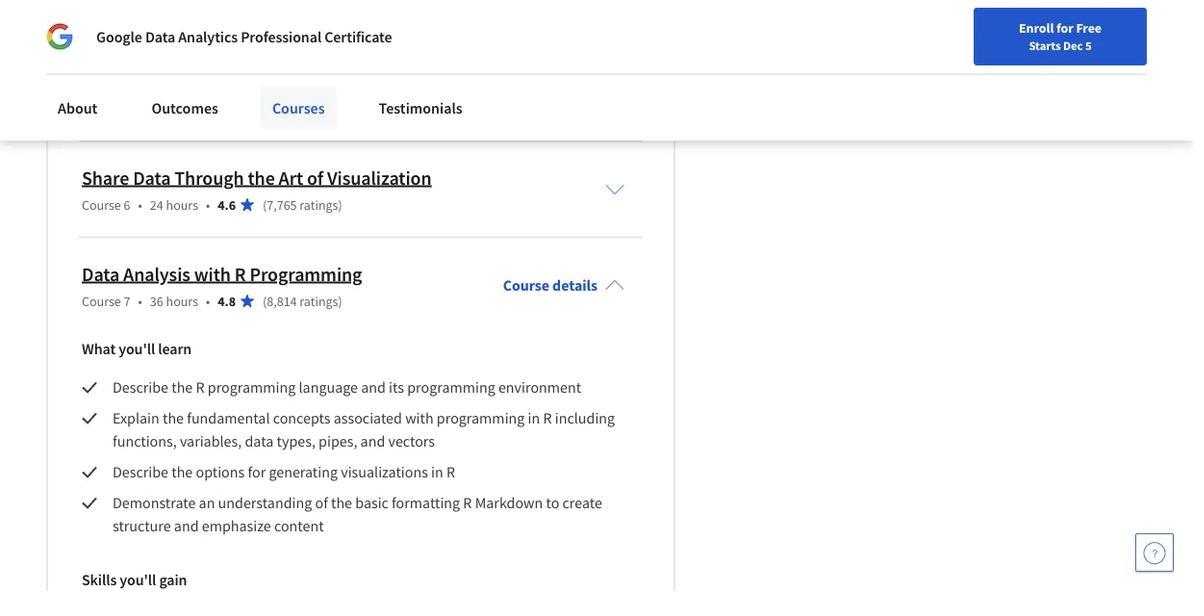 Task type: vqa. For each thing, say whether or not it's contained in the screenshot.
( associated with Programming
yes



Task type: locate. For each thing, give the bounding box(es) containing it.
the
[[248, 166, 275, 190], [172, 378, 193, 398], [163, 409, 184, 429], [172, 463, 193, 482], [331, 494, 352, 513]]

help center image
[[1144, 541, 1167, 564]]

gain
[[159, 571, 187, 590]]

of
[[307, 166, 324, 190], [315, 494, 328, 513]]

the left 'options'
[[172, 463, 193, 482]]

the for options
[[172, 463, 193, 482]]

7
[[124, 293, 131, 310]]

0 vertical spatial of
[[307, 166, 324, 190]]

)
[[338, 197, 342, 214], [338, 293, 342, 310]]

0 vertical spatial for
[[1057, 19, 1074, 37]]

analyze
[[82, 70, 145, 94]]

) for programming
[[338, 293, 342, 310]]

ratings for art
[[300, 197, 338, 214]]

data analysis with r programming
[[82, 262, 362, 287]]

for down 'data'
[[248, 463, 266, 482]]

1 ( from the top
[[263, 100, 267, 118]]

enroll for free starts dec 5
[[1019, 19, 1102, 53]]

r up the formatting
[[447, 463, 455, 482]]

in down environment
[[528, 409, 540, 429]]

you'll left 'learn'
[[119, 340, 155, 359]]

course left 6
[[82, 197, 121, 214]]

and inside demonstrate an understanding of the basic formatting r markdown to create structure and emphasize content
[[174, 517, 199, 536]]

concepts
[[273, 409, 331, 429]]

• down through
[[206, 197, 210, 214]]

course for course 6 • 24 hours •
[[82, 197, 121, 214]]

1 vertical spatial describe
[[113, 463, 169, 482]]

and
[[361, 378, 386, 398], [361, 432, 385, 452], [174, 517, 199, 536]]

with up vectors
[[405, 409, 434, 429]]

formatting
[[392, 494, 460, 513]]

2 vertical spatial hours
[[166, 293, 198, 310]]

9,645
[[267, 100, 297, 118]]

course left details
[[503, 276, 550, 296]]

1 hours from the top
[[166, 100, 198, 118]]

describe
[[113, 378, 169, 398], [113, 463, 169, 482]]

r
[[235, 262, 246, 287], [196, 378, 205, 398], [543, 409, 552, 429], [447, 463, 455, 482], [463, 494, 472, 513]]

certificate
[[325, 27, 392, 46]]

the for fundamental
[[163, 409, 184, 429]]

hours for data
[[166, 197, 198, 214]]

understanding
[[218, 494, 312, 513]]

programming down environment
[[437, 409, 525, 429]]

types,
[[277, 432, 316, 452]]

0 vertical spatial (
[[263, 100, 267, 118]]

course details
[[503, 276, 598, 296]]

1 describe from the top
[[113, 378, 169, 398]]

menu item
[[860, 19, 984, 82]]

ratings down programming
[[300, 293, 338, 310]]

the inside explain the fundamental concepts associated with programming in r including functions, variables, data types, pipes, and vectors
[[163, 409, 184, 429]]

( down 'share data through the art of visualization' link
[[263, 197, 267, 214]]

( for art
[[263, 197, 267, 214]]

learn
[[158, 340, 192, 359]]

what
[[82, 340, 116, 359]]

1 vertical spatial (
[[263, 197, 267, 214]]

2 vertical spatial ratings
[[300, 293, 338, 310]]

an
[[199, 494, 215, 513]]

for up dec
[[1057, 19, 1074, 37]]

1 vertical spatial with
[[405, 409, 434, 429]]

you'll left the "gain" on the bottom left of page
[[120, 571, 156, 590]]

r down environment
[[543, 409, 552, 429]]

0 vertical spatial 5
[[1086, 38, 1092, 53]]

• left 4.8
[[206, 293, 210, 310]]

1 horizontal spatial for
[[1057, 19, 1074, 37]]

2 vertical spatial (
[[263, 293, 267, 310]]

courses link
[[261, 87, 336, 129]]

2 ( from the top
[[263, 197, 267, 214]]

1 horizontal spatial with
[[405, 409, 434, 429]]

you'll for gain
[[120, 571, 156, 590]]

0 vertical spatial with
[[194, 262, 231, 287]]

1 vertical spatial )
[[338, 293, 342, 310]]

for inside enroll for free starts dec 5
[[1057, 19, 1074, 37]]

7,765
[[267, 197, 297, 214]]

ratings
[[300, 100, 338, 118], [300, 197, 338, 214], [300, 293, 338, 310]]

explain
[[113, 409, 160, 429]]

with
[[194, 262, 231, 287], [405, 409, 434, 429]]

with up 4.8
[[194, 262, 231, 287]]

describe up explain
[[113, 378, 169, 398]]

) down visualization
[[338, 197, 342, 214]]

None search field
[[259, 12, 423, 51]]

and down demonstrate
[[174, 517, 199, 536]]

share
[[82, 166, 129, 190]]

to
[[190, 70, 207, 94], [546, 494, 560, 513]]

2 vertical spatial and
[[174, 517, 199, 536]]

data up 24
[[133, 166, 171, 190]]

the left basic
[[331, 494, 352, 513]]

1 vertical spatial 4.6
[[218, 197, 236, 214]]

ratings right 7,765
[[300, 197, 338, 214]]

1 4.6 from the top
[[218, 100, 236, 118]]

and down associated
[[361, 432, 385, 452]]

of right art
[[307, 166, 324, 190]]

you'll
[[119, 340, 155, 359], [120, 571, 156, 590]]

course 6 • 24 hours •
[[82, 197, 210, 214]]

ratings for programming
[[300, 293, 338, 310]]

data
[[145, 27, 175, 46], [149, 70, 186, 94], [133, 166, 171, 190], [82, 262, 120, 287]]

• right 6
[[138, 197, 142, 214]]

5 left 26
[[124, 100, 131, 118]]

8,814
[[267, 293, 297, 310]]

5 right dec
[[1086, 38, 1092, 53]]

structure
[[113, 517, 171, 536]]

content
[[274, 517, 324, 536]]

3 ratings from the top
[[300, 293, 338, 310]]

( for programming
[[263, 293, 267, 310]]

in
[[528, 409, 540, 429], [431, 463, 444, 482]]

1 vertical spatial to
[[546, 494, 560, 513]]

for
[[1057, 19, 1074, 37], [248, 463, 266, 482]]

r inside explain the fundamental concepts associated with programming in r including functions, variables, data types, pipes, and vectors
[[543, 409, 552, 429]]

4.6 down through
[[218, 197, 236, 214]]

1 vertical spatial for
[[248, 463, 266, 482]]

4.8
[[218, 293, 236, 310]]

• down analyze data to answer questions
[[206, 100, 210, 118]]

1 horizontal spatial 5
[[1086, 38, 1092, 53]]

1 vertical spatial of
[[315, 494, 328, 513]]

generating
[[269, 463, 338, 482]]

starts
[[1029, 38, 1061, 53]]

3 ( from the top
[[263, 293, 267, 310]]

0 vertical spatial )
[[338, 197, 342, 214]]

language
[[299, 378, 358, 398]]

hours right 36
[[166, 293, 198, 310]]

2 4.6 from the top
[[218, 197, 236, 214]]

the up 'functions,'
[[163, 409, 184, 429]]

1 vertical spatial in
[[431, 463, 444, 482]]

( left courses
[[263, 100, 267, 118]]

of up "content"
[[315, 494, 328, 513]]

describe the r programming language and its programming environment
[[113, 378, 582, 398]]

data for to
[[149, 70, 186, 94]]

analysis
[[123, 262, 190, 287]]

to up "outcomes" on the left top
[[190, 70, 207, 94]]

2 describe from the top
[[113, 463, 169, 482]]

hours right 26
[[166, 100, 198, 118]]

in up the formatting
[[431, 463, 444, 482]]

26 hours •
[[150, 100, 210, 118]]

0 vertical spatial ratings
[[300, 100, 338, 118]]

1 horizontal spatial to
[[546, 494, 560, 513]]

) down programming
[[338, 293, 342, 310]]

describe down 'functions,'
[[113, 463, 169, 482]]

programming
[[250, 262, 362, 287]]

1 horizontal spatial in
[[528, 409, 540, 429]]

5
[[1086, 38, 1092, 53], [124, 100, 131, 118]]

1 vertical spatial you'll
[[120, 571, 156, 590]]

0 vertical spatial 4.6
[[218, 100, 236, 118]]

0 horizontal spatial to
[[190, 70, 207, 94]]

0 horizontal spatial for
[[248, 463, 266, 482]]

course
[[82, 100, 121, 118], [82, 197, 121, 214], [503, 276, 550, 296], [82, 293, 121, 310]]

google image
[[46, 23, 73, 50]]

1 ) from the top
[[338, 197, 342, 214]]

course down analyze
[[82, 100, 121, 118]]

course details button
[[488, 249, 640, 323]]

course left the 7
[[82, 293, 121, 310]]

• right the 7
[[138, 293, 142, 310]]

hours
[[166, 100, 198, 118], [166, 197, 198, 214], [166, 293, 198, 310]]

data right google
[[145, 27, 175, 46]]

data up 26
[[149, 70, 186, 94]]

markdown
[[475, 494, 543, 513]]

0 vertical spatial describe
[[113, 378, 169, 398]]

its
[[389, 378, 404, 398]]

0 vertical spatial hours
[[166, 100, 198, 118]]

to left create on the bottom of page
[[546, 494, 560, 513]]

•
[[206, 100, 210, 118], [138, 197, 142, 214], [206, 197, 210, 214], [138, 293, 142, 310], [206, 293, 210, 310]]

0 vertical spatial you'll
[[119, 340, 155, 359]]

and left its
[[361, 378, 386, 398]]

2 ratings from the top
[[300, 197, 338, 214]]

1 vertical spatial and
[[361, 432, 385, 452]]

through
[[175, 166, 244, 190]]

0 vertical spatial in
[[528, 409, 540, 429]]

(
[[263, 100, 267, 118], [263, 197, 267, 214], [263, 293, 267, 310]]

1 vertical spatial hours
[[166, 197, 198, 214]]

hours right 24
[[166, 197, 198, 214]]

r left markdown
[[463, 494, 472, 513]]

ratings down questions
[[300, 100, 338, 118]]

( right 4.8
[[263, 293, 267, 310]]

0 horizontal spatial 5
[[124, 100, 131, 118]]

1 vertical spatial ratings
[[300, 197, 338, 214]]

course inside dropdown button
[[503, 276, 550, 296]]

questions
[[275, 70, 357, 94]]

2 ) from the top
[[338, 293, 342, 310]]

4.6 for 7,765 ratings
[[218, 197, 236, 214]]

programming
[[208, 378, 296, 398], [407, 378, 495, 398], [437, 409, 525, 429]]

the down 'learn'
[[172, 378, 193, 398]]

of inside demonstrate an understanding of the basic formatting r markdown to create structure and emphasize content
[[315, 494, 328, 513]]

2 hours from the top
[[166, 197, 198, 214]]

4.6 down analyze data to answer questions link
[[218, 100, 236, 118]]

analytics
[[178, 27, 238, 46]]

3 hours from the top
[[166, 293, 198, 310]]



Task type: describe. For each thing, give the bounding box(es) containing it.
explain the fundamental concepts associated with programming in r including functions, variables, data types, pipes, and vectors
[[113, 409, 618, 452]]

associated
[[334, 409, 402, 429]]

• for 26 hours •
[[206, 100, 210, 118]]

in inside explain the fundamental concepts associated with programming in r including functions, variables, data types, pipes, and vectors
[[528, 409, 540, 429]]

create
[[563, 494, 602, 513]]

skills
[[82, 571, 117, 590]]

to inside demonstrate an understanding of the basic formatting r markdown to create structure and emphasize content
[[546, 494, 560, 513]]

describe for describe the options for generating visualizations in r
[[113, 463, 169, 482]]

course for course 5
[[82, 100, 121, 118]]

course 5
[[82, 100, 131, 118]]

1 vertical spatial 5
[[124, 100, 131, 118]]

0 horizontal spatial in
[[431, 463, 444, 482]]

testimonials link
[[367, 87, 474, 129]]

5 inside enroll for free starts dec 5
[[1086, 38, 1092, 53]]

demonstrate
[[113, 494, 196, 513]]

courses
[[272, 98, 325, 117]]

environment
[[499, 378, 582, 398]]

0 vertical spatial and
[[361, 378, 386, 398]]

) for art
[[338, 197, 342, 214]]

analyze data to answer questions link
[[82, 70, 357, 94]]

the for r
[[172, 378, 193, 398]]

variables,
[[180, 432, 242, 452]]

enroll
[[1019, 19, 1054, 37]]

coursera image
[[15, 16, 138, 46]]

26
[[150, 100, 163, 118]]

art
[[279, 166, 303, 190]]

options
[[196, 463, 245, 482]]

outcomes
[[152, 98, 218, 117]]

what you'll learn
[[82, 340, 192, 359]]

about link
[[46, 87, 109, 129]]

programming right its
[[407, 378, 495, 398]]

• for course 6 • 24 hours •
[[138, 197, 142, 214]]

skills you'll gain
[[82, 571, 187, 590]]

show notifications image
[[1004, 24, 1027, 47]]

pipes,
[[319, 432, 358, 452]]

6
[[124, 197, 131, 214]]

outcomes link
[[140, 87, 230, 129]]

data for analytics
[[145, 27, 175, 46]]

4.6 for 9,645 ratings
[[218, 100, 236, 118]]

basic
[[355, 494, 389, 513]]

1 ratings from the top
[[300, 100, 338, 118]]

vectors
[[388, 432, 435, 452]]

describe for describe the r programming language and its programming environment
[[113, 378, 169, 398]]

( 7,765 ratings )
[[263, 197, 342, 214]]

analyze data to answer questions
[[82, 70, 357, 94]]

data up the course 7 • 36 hours •
[[82, 262, 120, 287]]

• for course 7 • 36 hours •
[[138, 293, 142, 310]]

data
[[245, 432, 274, 452]]

functions,
[[113, 432, 177, 452]]

course for course 7 • 36 hours •
[[82, 293, 121, 310]]

demonstrate an understanding of the basic formatting r markdown to create structure and emphasize content
[[113, 494, 606, 536]]

free
[[1077, 19, 1102, 37]]

share data through the art of visualization
[[82, 166, 432, 190]]

programming inside explain the fundamental concepts associated with programming in r including functions, variables, data types, pipes, and vectors
[[437, 409, 525, 429]]

r up 4.8
[[235, 262, 246, 287]]

answer
[[211, 70, 271, 94]]

including
[[555, 409, 615, 429]]

the left art
[[248, 166, 275, 190]]

share data through the art of visualization link
[[82, 166, 432, 190]]

about
[[58, 98, 98, 117]]

24
[[150, 197, 163, 214]]

you'll for learn
[[119, 340, 155, 359]]

the inside demonstrate an understanding of the basic formatting r markdown to create structure and emphasize content
[[331, 494, 352, 513]]

google data analytics professional certificate
[[96, 27, 392, 46]]

fundamental
[[187, 409, 270, 429]]

visualization
[[327, 166, 432, 190]]

programming up fundamental
[[208, 378, 296, 398]]

details
[[553, 276, 598, 296]]

and inside explain the fundamental concepts associated with programming in r including functions, variables, data types, pipes, and vectors
[[361, 432, 385, 452]]

emphasize
[[202, 517, 271, 536]]

data analysis with r programming link
[[82, 262, 362, 287]]

professional
[[241, 27, 322, 46]]

0 horizontal spatial with
[[194, 262, 231, 287]]

course for course details
[[503, 276, 550, 296]]

( 8,814 ratings )
[[263, 293, 342, 310]]

google
[[96, 27, 142, 46]]

dec
[[1064, 38, 1083, 53]]

describe the options for generating visualizations in r
[[113, 463, 455, 482]]

with inside explain the fundamental concepts associated with programming in r including functions, variables, data types, pipes, and vectors
[[405, 409, 434, 429]]

r up fundamental
[[196, 378, 205, 398]]

testimonials
[[379, 98, 463, 117]]

( 9,645 ratings
[[263, 100, 338, 118]]

36
[[150, 293, 163, 310]]

data for through
[[133, 166, 171, 190]]

visualizations
[[341, 463, 428, 482]]

course 7 • 36 hours •
[[82, 293, 210, 310]]

0 vertical spatial to
[[190, 70, 207, 94]]

r inside demonstrate an understanding of the basic formatting r markdown to create structure and emphasize content
[[463, 494, 472, 513]]

hours for analysis
[[166, 293, 198, 310]]



